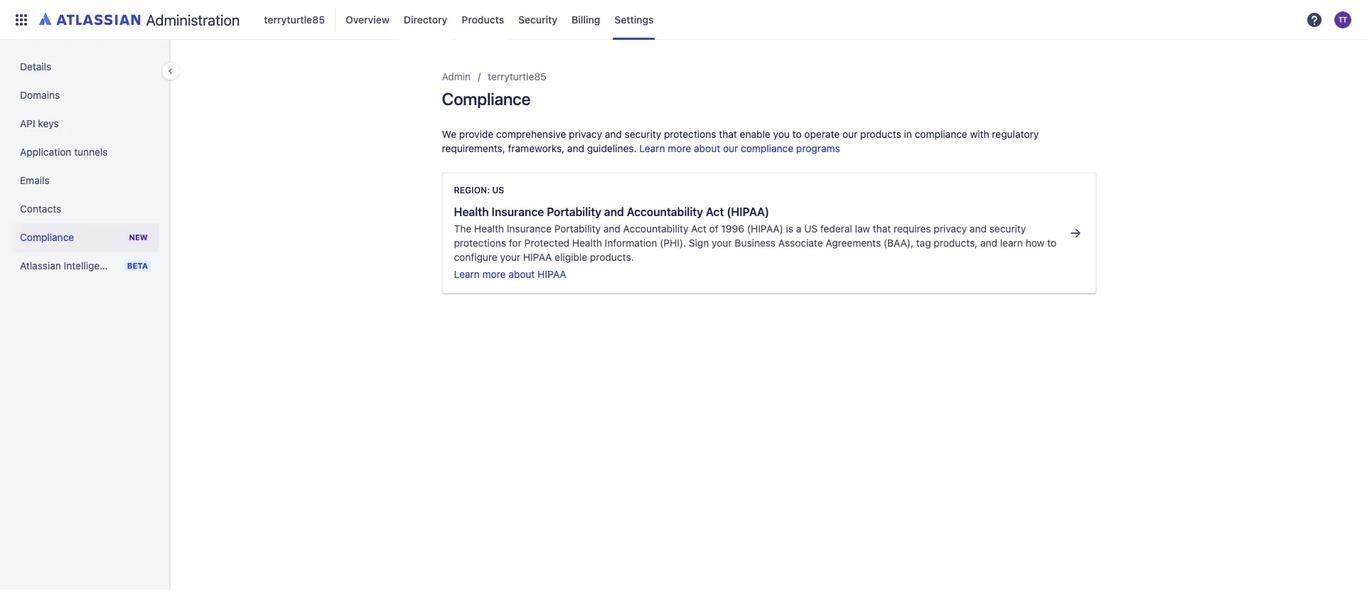 Task type: locate. For each thing, give the bounding box(es) containing it.
1 horizontal spatial security
[[989, 223, 1026, 235]]

1 horizontal spatial protections
[[664, 128, 716, 140]]

overview link
[[341, 8, 394, 31]]

0 vertical spatial us
[[492, 185, 504, 195]]

1 horizontal spatial more
[[668, 142, 691, 154]]

learn down configure
[[454, 268, 480, 280]]

application tunnels
[[20, 146, 108, 158]]

security up 'learn'
[[989, 223, 1026, 235]]

1 vertical spatial terryturtle85
[[488, 70, 546, 82]]

business
[[735, 237, 776, 249]]

domains
[[20, 89, 60, 101]]

insurance
[[492, 205, 544, 218], [507, 223, 552, 235]]

intelligence
[[64, 259, 116, 272]]

operate
[[804, 128, 840, 140]]

terryturtle85
[[264, 13, 325, 25], [488, 70, 546, 82]]

your
[[712, 237, 732, 249], [500, 251, 520, 263]]

compliance down enable
[[741, 142, 793, 154]]

1 vertical spatial privacy
[[934, 223, 967, 235]]

health right the
[[474, 223, 504, 235]]

0 vertical spatial protections
[[664, 128, 716, 140]]

to inside we provide comprehensive privacy and security protections that enable you to operate our products in compliance with regulatory requirements, frameworks, and guidelines.
[[792, 128, 802, 140]]

domains link
[[11, 81, 159, 109]]

1 vertical spatial (hipaa)
[[747, 223, 783, 235]]

1 vertical spatial to
[[1047, 237, 1056, 249]]

0 vertical spatial to
[[792, 128, 802, 140]]

1 vertical spatial portability
[[554, 223, 601, 235]]

our
[[842, 128, 858, 140], [723, 142, 738, 154]]

1 horizontal spatial your
[[712, 237, 732, 249]]

region:
[[454, 185, 490, 195]]

health insurance portability and accountability act (hipaa) the health insurance portability and accountability act of 1996 (hipaa) is a us federal law that requires privacy and security protections for protected health information (phi). sign your business associate agreements (baa), tag products, and learn how to configure your hipaa eligible products. learn more about hipaa
[[454, 205, 1056, 280]]

learn more about our compliance programs
[[639, 142, 840, 154]]

0 vertical spatial health
[[454, 205, 489, 218]]

1 horizontal spatial terryturtle85 link
[[488, 68, 546, 85]]

us right the a
[[804, 223, 818, 235]]

portability up protected
[[547, 205, 601, 218]]

application
[[20, 146, 71, 158]]

compliance up provide
[[442, 89, 531, 109]]

details link
[[11, 53, 159, 81]]

1 vertical spatial security
[[989, 223, 1026, 235]]

new
[[129, 232, 148, 242]]

learn more about our compliance programs link
[[639, 142, 840, 154]]

privacy inside we provide comprehensive privacy and security protections that enable you to operate our products in compliance with regulatory requirements, frameworks, and guidelines.
[[569, 128, 602, 140]]

(hipaa) up 1996
[[727, 205, 769, 218]]

protections inside we provide comprehensive privacy and security protections that enable you to operate our products in compliance with regulatory requirements, frameworks, and guidelines.
[[664, 128, 716, 140]]

1 vertical spatial learn
[[454, 268, 480, 280]]

0 vertical spatial about
[[694, 142, 720, 154]]

we provide comprehensive privacy and security protections that enable you to operate our products in compliance with regulatory requirements, frameworks, and guidelines.
[[442, 128, 1039, 154]]

0 horizontal spatial us
[[492, 185, 504, 195]]

0 horizontal spatial that
[[719, 128, 737, 140]]

accountability
[[627, 205, 703, 218], [623, 223, 688, 235]]

health
[[454, 205, 489, 218], [474, 223, 504, 235], [572, 237, 602, 249]]

security
[[518, 13, 557, 25]]

0 vertical spatial learn
[[639, 142, 665, 154]]

0 horizontal spatial compliance
[[741, 142, 793, 154]]

compliance
[[915, 128, 967, 140], [741, 142, 793, 154]]

protections up configure
[[454, 237, 506, 249]]

1 vertical spatial protections
[[454, 237, 506, 249]]

configure
[[454, 251, 497, 263]]

contacts
[[20, 203, 61, 215]]

billing link
[[567, 8, 605, 31]]

0 vertical spatial privacy
[[569, 128, 602, 140]]

learn
[[1000, 237, 1023, 249]]

learn right guidelines.
[[639, 142, 665, 154]]

1 horizontal spatial that
[[873, 223, 891, 235]]

atlassian
[[20, 259, 61, 272]]

0 horizontal spatial about
[[508, 268, 535, 280]]

0 vertical spatial security
[[625, 128, 661, 140]]

that up learn more about our compliance programs link
[[719, 128, 737, 140]]

eligible
[[555, 251, 587, 263]]

1 horizontal spatial learn
[[639, 142, 665, 154]]

terryturtle85 link
[[260, 8, 329, 31], [488, 68, 546, 85]]

privacy up products,
[[934, 223, 967, 235]]

compliance right in at the right
[[915, 128, 967, 140]]

to
[[792, 128, 802, 140], [1047, 237, 1056, 249]]

us
[[492, 185, 504, 195], [804, 223, 818, 235]]

to right you
[[792, 128, 802, 140]]

2 vertical spatial health
[[572, 237, 602, 249]]

that
[[719, 128, 737, 140], [873, 223, 891, 235]]

0 vertical spatial portability
[[547, 205, 601, 218]]

in
[[904, 128, 912, 140]]

0 vertical spatial act
[[706, 205, 724, 218]]

0 vertical spatial that
[[719, 128, 737, 140]]

api keys link
[[11, 109, 159, 138]]

0 horizontal spatial privacy
[[569, 128, 602, 140]]

0 vertical spatial compliance
[[442, 89, 531, 109]]

atlassian image
[[39, 10, 140, 27], [39, 10, 140, 27]]

account image
[[1334, 11, 1351, 28]]

your down 'for'
[[500, 251, 520, 263]]

protections up learn more about our compliance programs
[[664, 128, 716, 140]]

hipaa down protected
[[523, 251, 552, 263]]

privacy up guidelines.
[[569, 128, 602, 140]]

1 vertical spatial your
[[500, 251, 520, 263]]

more down configure
[[482, 268, 506, 280]]

1 vertical spatial more
[[482, 268, 506, 280]]

about
[[694, 142, 720, 154], [508, 268, 535, 280]]

you
[[773, 128, 790, 140]]

administration
[[146, 11, 240, 28]]

health up the
[[454, 205, 489, 218]]

is
[[786, 223, 793, 235]]

0 horizontal spatial terryturtle85
[[264, 13, 325, 25]]

atlassian intelligence
[[20, 259, 116, 272]]

1 horizontal spatial compliance
[[915, 128, 967, 140]]

1 vertical spatial terryturtle85 link
[[488, 68, 546, 85]]

0 vertical spatial terryturtle85
[[264, 13, 325, 25]]

your down of
[[712, 237, 732, 249]]

0 horizontal spatial to
[[792, 128, 802, 140]]

act up of
[[706, 205, 724, 218]]

more
[[668, 142, 691, 154], [482, 268, 506, 280]]

0 vertical spatial your
[[712, 237, 732, 249]]

1 vertical spatial hipaa
[[538, 268, 566, 280]]

0 horizontal spatial terryturtle85 link
[[260, 8, 329, 31]]

hipaa
[[523, 251, 552, 263], [538, 268, 566, 280]]

security
[[625, 128, 661, 140], [989, 223, 1026, 235]]

(hipaa) up business
[[747, 223, 783, 235]]

our inside we provide comprehensive privacy and security protections that enable you to operate our products in compliance with regulatory requirements, frameworks, and guidelines.
[[842, 128, 858, 140]]

0 horizontal spatial our
[[723, 142, 738, 154]]

1 vertical spatial compliance
[[741, 142, 793, 154]]

1 horizontal spatial to
[[1047, 237, 1056, 249]]

0 horizontal spatial more
[[482, 268, 506, 280]]

of
[[709, 223, 718, 235]]

us right region:
[[492, 185, 504, 195]]

products
[[860, 128, 901, 140]]

1 horizontal spatial us
[[804, 223, 818, 235]]

0 vertical spatial terryturtle85 link
[[260, 8, 329, 31]]

0 horizontal spatial security
[[625, 128, 661, 140]]

more inside "health insurance portability and accountability act (hipaa) the health insurance portability and accountability act of 1996 (hipaa) is a us federal law that requires privacy and security protections for protected health information (phi). sign your business associate agreements (baa), tag products, and learn how to configure your hipaa eligible products. learn more about hipaa"
[[482, 268, 506, 280]]

agreements
[[826, 237, 881, 249]]

security inside "health insurance portability and accountability act (hipaa) the health insurance portability and accountability act of 1996 (hipaa) is a us federal law that requires privacy and security protections for protected health information (phi). sign your business associate agreements (baa), tag products, and learn how to configure your hipaa eligible products. learn more about hipaa"
[[989, 223, 1026, 235]]

security up guidelines.
[[625, 128, 661, 140]]

0 horizontal spatial learn
[[454, 268, 480, 280]]

act up sign
[[691, 223, 706, 235]]

0 horizontal spatial protections
[[454, 237, 506, 249]]

portability up eligible
[[554, 223, 601, 235]]

to right 'how'
[[1047, 237, 1056, 249]]

compliance
[[442, 89, 531, 109], [20, 231, 74, 243]]

and
[[605, 128, 622, 140], [567, 142, 584, 154], [604, 205, 624, 218], [603, 223, 621, 235], [970, 223, 987, 235], [980, 237, 997, 249]]

1 vertical spatial us
[[804, 223, 818, 235]]

details
[[20, 60, 51, 73]]

terryturtle85 inside 'global navigation' element
[[264, 13, 325, 25]]

0 vertical spatial compliance
[[915, 128, 967, 140]]

0 vertical spatial our
[[842, 128, 858, 140]]

requirements,
[[442, 142, 505, 154]]

more right guidelines.
[[668, 142, 691, 154]]

compliance down contacts
[[20, 231, 74, 243]]

1 horizontal spatial compliance
[[442, 89, 531, 109]]

1 horizontal spatial our
[[842, 128, 858, 140]]

1 vertical spatial about
[[508, 268, 535, 280]]

products,
[[934, 237, 978, 249]]

1 vertical spatial accountability
[[623, 223, 688, 235]]

programs
[[796, 142, 840, 154]]

settings
[[614, 13, 654, 25]]

0 horizontal spatial compliance
[[20, 231, 74, 243]]

region: us
[[454, 185, 504, 195]]

enable
[[740, 128, 770, 140]]

hipaa down eligible
[[538, 268, 566, 280]]

(hipaa)
[[727, 205, 769, 218], [747, 223, 783, 235]]

learn
[[639, 142, 665, 154], [454, 268, 480, 280]]

1 vertical spatial that
[[873, 223, 891, 235]]

global navigation element
[[9, 0, 1302, 39]]

act
[[706, 205, 724, 218], [691, 223, 706, 235]]

portability
[[547, 205, 601, 218], [554, 223, 601, 235]]

0 vertical spatial more
[[668, 142, 691, 154]]

health up eligible
[[572, 237, 602, 249]]

information
[[605, 237, 657, 249]]

that right "law" on the right top of page
[[873, 223, 891, 235]]

1 horizontal spatial privacy
[[934, 223, 967, 235]]



Task type: vqa. For each thing, say whether or not it's contained in the screenshot.
bottom the about
yes



Task type: describe. For each thing, give the bounding box(es) containing it.
directory link
[[399, 8, 452, 31]]

directory
[[404, 13, 447, 25]]

learn more about hipaa link
[[454, 268, 566, 280]]

frameworks,
[[508, 142, 565, 154]]

1 vertical spatial act
[[691, 223, 706, 235]]

settings link
[[610, 8, 658, 31]]

(baa),
[[884, 237, 913, 249]]

1 vertical spatial our
[[723, 142, 738, 154]]

0 vertical spatial accountability
[[627, 205, 703, 218]]

overview
[[345, 13, 389, 25]]

(phi).
[[660, 237, 686, 249]]

tunnels
[[74, 146, 108, 158]]

guidelines.
[[587, 142, 637, 154]]

keys
[[38, 117, 59, 129]]

the
[[454, 223, 471, 235]]

protections inside "health insurance portability and accountability act (hipaa) the health insurance portability and accountability act of 1996 (hipaa) is a us federal law that requires privacy and security protections for protected health information (phi). sign your business associate agreements (baa), tag products, and learn how to configure your hipaa eligible products. learn more about hipaa"
[[454, 237, 506, 249]]

about inside "health insurance portability and accountability act (hipaa) the health insurance portability and accountability act of 1996 (hipaa) is a us federal law that requires privacy and security protections for protected health information (phi). sign your business associate agreements (baa), tag products, and learn how to configure your hipaa eligible products. learn more about hipaa"
[[508, 268, 535, 280]]

help icon image
[[1306, 11, 1323, 28]]

how
[[1026, 237, 1045, 249]]

1 horizontal spatial about
[[694, 142, 720, 154]]

security inside we provide comprehensive privacy and security protections that enable you to operate our products in compliance with regulatory requirements, frameworks, and guidelines.
[[625, 128, 661, 140]]

law
[[855, 223, 870, 235]]

associate
[[778, 237, 823, 249]]

requires
[[894, 223, 931, 235]]

a
[[796, 223, 801, 235]]

provide
[[459, 128, 493, 140]]

products.
[[590, 251, 634, 263]]

1 vertical spatial insurance
[[507, 223, 552, 235]]

emails
[[20, 174, 50, 186]]

administration banner
[[0, 0, 1367, 40]]

comprehensive
[[496, 128, 566, 140]]

0 vertical spatial (hipaa)
[[727, 205, 769, 218]]

0 vertical spatial insurance
[[492, 205, 544, 218]]

beta
[[127, 261, 148, 270]]

products
[[462, 13, 504, 25]]

us inside "health insurance portability and accountability act (hipaa) the health insurance portability and accountability act of 1996 (hipaa) is a us federal law that requires privacy and security protections for protected health information (phi). sign your business associate agreements (baa), tag products, and learn how to configure your hipaa eligible products. learn more about hipaa"
[[804, 223, 818, 235]]

application tunnels link
[[11, 138, 159, 166]]

api
[[20, 117, 35, 129]]

privacy inside "health insurance portability and accountability act (hipaa) the health insurance portability and accountability act of 1996 (hipaa) is a us federal law that requires privacy and security protections for protected health information (phi). sign your business associate agreements (baa), tag products, and learn how to configure your hipaa eligible products. learn more about hipaa"
[[934, 223, 967, 235]]

compliance inside we provide comprehensive privacy and security protections that enable you to operate our products in compliance with regulatory requirements, frameworks, and guidelines.
[[915, 128, 967, 140]]

security link
[[514, 8, 562, 31]]

protected
[[524, 237, 569, 249]]

admin link
[[442, 68, 471, 85]]

we
[[442, 128, 456, 140]]

with
[[970, 128, 989, 140]]

for
[[509, 237, 522, 249]]

contacts link
[[11, 195, 159, 223]]

emails link
[[11, 166, 159, 195]]

to inside "health insurance portability and accountability act (hipaa) the health insurance portability and accountability act of 1996 (hipaa) is a us federal law that requires privacy and security protections for protected health information (phi). sign your business associate agreements (baa), tag products, and learn how to configure your hipaa eligible products. learn more about hipaa"
[[1047, 237, 1056, 249]]

that inside "health insurance portability and accountability act (hipaa) the health insurance portability and accountability act of 1996 (hipaa) is a us federal law that requires privacy and security protections for protected health information (phi). sign your business associate agreements (baa), tag products, and learn how to configure your hipaa eligible products. learn more about hipaa"
[[873, 223, 891, 235]]

learn inside "health insurance portability and accountability act (hipaa) the health insurance portability and accountability act of 1996 (hipaa) is a us federal law that requires privacy and security protections for protected health information (phi). sign your business associate agreements (baa), tag products, and learn how to configure your hipaa eligible products. learn more about hipaa"
[[454, 268, 480, 280]]

appswitcher icon image
[[13, 11, 30, 28]]

1 horizontal spatial terryturtle85
[[488, 70, 546, 82]]

billing
[[572, 13, 600, 25]]

that inside we provide comprehensive privacy and security protections that enable you to operate our products in compliance with regulatory requirements, frameworks, and guidelines.
[[719, 128, 737, 140]]

api keys
[[20, 117, 59, 129]]

1 vertical spatial compliance
[[20, 231, 74, 243]]

administration link
[[34, 8, 246, 31]]

federal
[[820, 223, 852, 235]]

0 vertical spatial hipaa
[[523, 251, 552, 263]]

tag
[[916, 237, 931, 249]]

products link
[[457, 8, 508, 31]]

regulatory
[[992, 128, 1039, 140]]

1996
[[721, 223, 744, 235]]

admin
[[442, 70, 471, 82]]

0 horizontal spatial your
[[500, 251, 520, 263]]

sign
[[689, 237, 709, 249]]

1 vertical spatial health
[[474, 223, 504, 235]]



